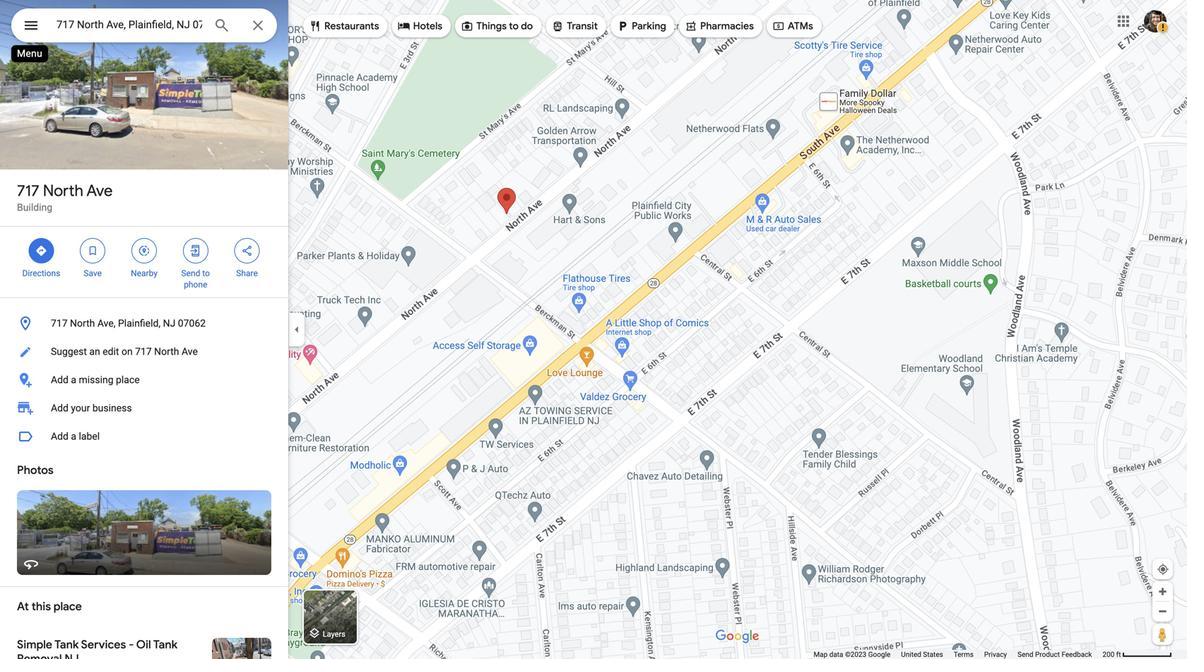 Task type: describe. For each thing, give the bounding box(es) containing it.

[[23, 15, 40, 36]]

google maps element
[[0, 0, 1187, 659]]

-
[[129, 638, 134, 652]]


[[138, 243, 151, 259]]


[[241, 243, 253, 259]]

do
[[521, 20, 533, 33]]

nj inside simple tank services - oil tank removal nj
[[65, 652, 79, 659]]

north inside suggest an edit on 717 north ave button
[[154, 346, 179, 358]]

717 north ave, plainfield, nj 07062 button
[[0, 309, 288, 338]]

add a label button
[[0, 423, 288, 451]]


[[461, 18, 474, 34]]

an
[[89, 346, 100, 358]]

terms
[[954, 650, 974, 659]]

 hotels
[[398, 18, 442, 34]]

transit
[[567, 20, 598, 33]]

simple tank services - oil tank removal nj
[[17, 638, 177, 659]]


[[86, 243, 99, 259]]

feedback
[[1062, 650, 1092, 659]]

google
[[868, 650, 891, 659]]

show street view coverage image
[[1152, 624, 1173, 645]]

atms
[[788, 20, 813, 33]]

data
[[829, 650, 843, 659]]

nearby
[[131, 269, 158, 278]]

united
[[901, 650, 921, 659]]

simple
[[17, 638, 52, 652]]

building
[[17, 202, 52, 213]]

north for ave,
[[70, 318, 95, 329]]

add your business link
[[0, 394, 288, 423]]

07062
[[178, 318, 206, 329]]

1 tank from the left
[[54, 638, 79, 652]]

2 horizontal spatial 717
[[135, 346, 152, 358]]

actions for 717 north ave region
[[0, 227, 288, 297]]

at this place
[[17, 600, 82, 614]]

united states button
[[901, 650, 943, 659]]

717 for ave
[[17, 181, 39, 201]]

hotels
[[413, 20, 442, 33]]

ft
[[1116, 650, 1121, 659]]

suggest
[[51, 346, 87, 358]]

200 ft
[[1103, 650, 1121, 659]]

send product feedback button
[[1018, 650, 1092, 659]]


[[772, 18, 785, 34]]

photos
[[17, 463, 54, 478]]

send for send to phone
[[181, 269, 200, 278]]

add a missing place button
[[0, 366, 288, 394]]

add for add a label
[[51, 431, 68, 442]]

a for label
[[71, 431, 76, 442]]

717 north ave building
[[17, 181, 113, 213]]

simple tank services - oil tank removal nj link
[[0, 627, 288, 659]]

717 north ave main content
[[0, 0, 288, 659]]

map
[[814, 650, 828, 659]]

on
[[122, 346, 133, 358]]

suggest an edit on 717 north ave
[[51, 346, 198, 358]]

terms button
[[954, 650, 974, 659]]

©2023
[[845, 650, 866, 659]]


[[189, 243, 202, 259]]

add for add a missing place
[[51, 374, 68, 386]]

show your location image
[[1157, 563, 1169, 576]]

2 tank from the left
[[153, 638, 177, 652]]

 search field
[[11, 8, 277, 45]]

privacy
[[984, 650, 1007, 659]]

states
[[923, 650, 943, 659]]

removal
[[17, 652, 62, 659]]

add a label
[[51, 431, 100, 442]]

north for ave
[[43, 181, 83, 201]]

nj inside button
[[163, 318, 175, 329]]

200
[[1103, 650, 1115, 659]]

collapse side panel image
[[289, 322, 305, 337]]



Task type: vqa. For each thing, say whether or not it's contained in the screenshot.
""
yes



Task type: locate. For each thing, give the bounding box(es) containing it.
ave,
[[97, 318, 116, 329]]

ave up 
[[86, 181, 113, 201]]

717 up suggest
[[51, 318, 68, 329]]

ave
[[86, 181, 113, 201], [182, 346, 198, 358]]

place
[[116, 374, 140, 386], [54, 600, 82, 614]]

restaurants
[[324, 20, 379, 33]]

none field inside 717 north ave, plainfield, nj 07062 field
[[57, 16, 202, 33]]

a left missing
[[71, 374, 76, 386]]

 pharmacies
[[685, 18, 754, 34]]

0 horizontal spatial nj
[[65, 652, 79, 659]]

to left "do"
[[509, 20, 519, 33]]

1 a from the top
[[71, 374, 76, 386]]

suggest an edit on 717 north ave button
[[0, 338, 288, 366]]

2 a from the top
[[71, 431, 76, 442]]

to inside send to phone
[[202, 269, 210, 278]]

add inside "link"
[[51, 402, 68, 414]]

1 vertical spatial to
[[202, 269, 210, 278]]

add for add your business
[[51, 402, 68, 414]]

to
[[509, 20, 519, 33], [202, 269, 210, 278]]

zoom out image
[[1157, 606, 1168, 617]]

0 horizontal spatial 717
[[17, 181, 39, 201]]

0 horizontal spatial send
[[181, 269, 200, 278]]

parking
[[632, 20, 666, 33]]

zoom in image
[[1157, 586, 1168, 597]]

map data ©2023 google
[[814, 650, 891, 659]]

1 horizontal spatial place
[[116, 374, 140, 386]]

717 for ave,
[[51, 318, 68, 329]]

 button
[[11, 8, 51, 45]]

1 vertical spatial 717
[[51, 318, 68, 329]]

1 horizontal spatial tank
[[153, 638, 177, 652]]

send
[[181, 269, 200, 278], [1018, 650, 1033, 659]]

a left label
[[71, 431, 76, 442]]

north left ave,
[[70, 318, 95, 329]]

0 vertical spatial 717
[[17, 181, 39, 201]]

this
[[31, 600, 51, 614]]

tank right the simple
[[54, 638, 79, 652]]

200 ft button
[[1103, 650, 1172, 659]]

0 horizontal spatial place
[[54, 600, 82, 614]]

privacy button
[[984, 650, 1007, 659]]

nj right removal
[[65, 652, 79, 659]]

1 vertical spatial north
[[70, 318, 95, 329]]

ave inside 717 north ave building
[[86, 181, 113, 201]]

 atms
[[772, 18, 813, 34]]

0 vertical spatial add
[[51, 374, 68, 386]]

1 vertical spatial a
[[71, 431, 76, 442]]

add your business
[[51, 402, 132, 414]]

1 horizontal spatial nj
[[163, 318, 175, 329]]

1 horizontal spatial to
[[509, 20, 519, 33]]

to up phone
[[202, 269, 210, 278]]

2 add from the top
[[51, 402, 68, 414]]

send inside button
[[1018, 650, 1033, 659]]

send up phone
[[181, 269, 200, 278]]

a for missing
[[71, 374, 76, 386]]

2 vertical spatial 717
[[135, 346, 152, 358]]

share
[[236, 269, 258, 278]]

3 add from the top
[[51, 431, 68, 442]]

0 vertical spatial north
[[43, 181, 83, 201]]

plainfield,
[[118, 318, 160, 329]]

717 up building
[[17, 181, 39, 201]]

label
[[79, 431, 100, 442]]

0 vertical spatial send
[[181, 269, 200, 278]]

0 vertical spatial nj
[[163, 318, 175, 329]]


[[685, 18, 697, 34]]

footer inside google maps element
[[814, 650, 1103, 659]]

missing
[[79, 374, 113, 386]]

tank right oil
[[153, 638, 177, 652]]

place right this
[[54, 600, 82, 614]]

add a missing place
[[51, 374, 140, 386]]

oil
[[136, 638, 151, 652]]

your
[[71, 402, 90, 414]]

 things to do
[[461, 18, 533, 34]]

north
[[43, 181, 83, 201], [70, 318, 95, 329], [154, 346, 179, 358]]

 restaurants
[[309, 18, 379, 34]]

things
[[476, 20, 507, 33]]


[[309, 18, 322, 34]]


[[398, 18, 410, 34]]

 transit
[[551, 18, 598, 34]]

1 vertical spatial add
[[51, 402, 68, 414]]

1 horizontal spatial send
[[1018, 650, 1033, 659]]

save
[[84, 269, 102, 278]]

north up building
[[43, 181, 83, 201]]

a
[[71, 374, 76, 386], [71, 431, 76, 442]]

1 horizontal spatial ave
[[182, 346, 198, 358]]

north inside 717 north ave building
[[43, 181, 83, 201]]

edit
[[103, 346, 119, 358]]


[[35, 243, 48, 259]]

add left your
[[51, 402, 68, 414]]

send to phone
[[181, 269, 210, 290]]

717 inside 717 north ave building
[[17, 181, 39, 201]]

product
[[1035, 650, 1060, 659]]

0 horizontal spatial tank
[[54, 638, 79, 652]]

1 vertical spatial ave
[[182, 346, 198, 358]]

footer
[[814, 650, 1103, 659]]

1 horizontal spatial 717
[[51, 318, 68, 329]]

0 vertical spatial place
[[116, 374, 140, 386]]

send for send product feedback
[[1018, 650, 1033, 659]]

0 horizontal spatial to
[[202, 269, 210, 278]]

1 vertical spatial place
[[54, 600, 82, 614]]

add down suggest
[[51, 374, 68, 386]]

717
[[17, 181, 39, 201], [51, 318, 68, 329], [135, 346, 152, 358]]

directions
[[22, 269, 60, 278]]

2 vertical spatial north
[[154, 346, 179, 358]]

phone
[[184, 280, 207, 290]]

place down on
[[116, 374, 140, 386]]

place inside button
[[116, 374, 140, 386]]

add
[[51, 374, 68, 386], [51, 402, 68, 414], [51, 431, 68, 442]]

tank
[[54, 638, 79, 652], [153, 638, 177, 652]]

0 horizontal spatial ave
[[86, 181, 113, 201]]

send inside send to phone
[[181, 269, 200, 278]]


[[551, 18, 564, 34]]

footer containing map data ©2023 google
[[814, 650, 1103, 659]]

add left label
[[51, 431, 68, 442]]

0 vertical spatial to
[[509, 20, 519, 33]]

services
[[81, 638, 126, 652]]

united states
[[901, 650, 943, 659]]

2 vertical spatial add
[[51, 431, 68, 442]]

nj
[[163, 318, 175, 329], [65, 652, 79, 659]]

 parking
[[616, 18, 666, 34]]

ave down 07062
[[182, 346, 198, 358]]

1 add from the top
[[51, 374, 68, 386]]

send product feedback
[[1018, 650, 1092, 659]]

ave inside button
[[182, 346, 198, 358]]

717 right on
[[135, 346, 152, 358]]

717 north ave, plainfield, nj 07062
[[51, 318, 206, 329]]

north inside "717 north ave, plainfield, nj 07062" button
[[70, 318, 95, 329]]


[[616, 18, 629, 34]]

717 North Ave, Plainfield, NJ 07062 field
[[11, 8, 277, 42]]

layers
[[323, 630, 345, 639]]

business
[[92, 402, 132, 414]]

0 vertical spatial ave
[[86, 181, 113, 201]]

1 vertical spatial send
[[1018, 650, 1033, 659]]

nj left 07062
[[163, 318, 175, 329]]

at
[[17, 600, 29, 614]]

send left product
[[1018, 650, 1033, 659]]

pharmacies
[[700, 20, 754, 33]]

None field
[[57, 16, 202, 33]]

to inside  things to do
[[509, 20, 519, 33]]

1 vertical spatial nj
[[65, 652, 79, 659]]

0 vertical spatial a
[[71, 374, 76, 386]]

north down "717 north ave, plainfield, nj 07062" button
[[154, 346, 179, 358]]



